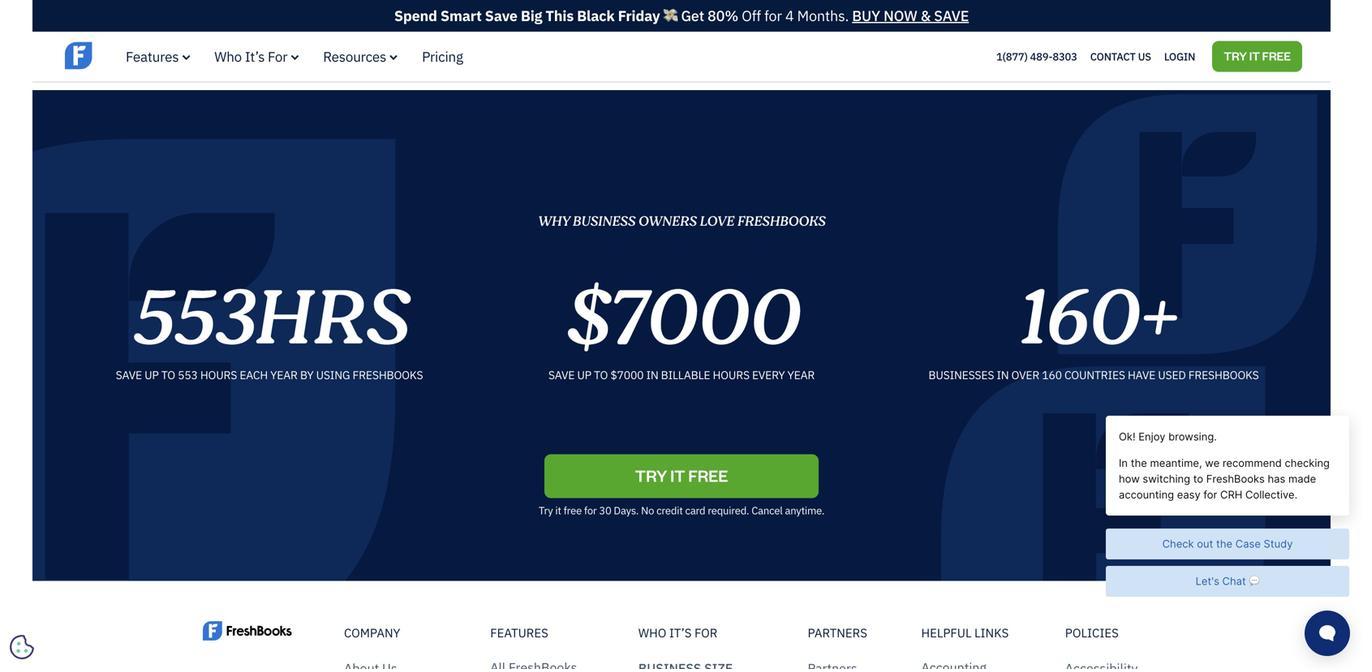 Task type: vqa. For each thing, say whether or not it's contained in the screenshot.
Self-
no



Task type: describe. For each thing, give the bounding box(es) containing it.
up for $
[[578, 368, 592, 383]]

try it free link
[[545, 454, 819, 498]]

have
[[1128, 368, 1156, 383]]

1 vertical spatial it's
[[670, 625, 692, 641]]

$
[[565, 261, 609, 376]]

helpful links
[[922, 625, 1009, 641]]

160
[[1043, 368, 1063, 383]]

try it free for 30 days. no credit card required. cancel anytime.
[[539, 503, 825, 517]]

to for 553
[[161, 368, 175, 383]]

hours inside "$ 7000 save up to $7000 in billable hours every year"
[[713, 368, 750, 383]]

helpful
[[922, 625, 972, 641]]

553 hrs save up to 553 hours each year by using freshbooks
[[116, 261, 423, 383]]

every
[[753, 368, 785, 383]]

pricing link
[[422, 47, 463, 65]]

0 horizontal spatial freshbooks logo image
[[65, 40, 191, 71]]

by
[[300, 368, 314, 383]]

80%
[[708, 6, 739, 25]]

anytime.
[[785, 503, 825, 517]]

for for the who it's for link to the left
[[268, 47, 288, 65]]

save for hrs
[[116, 368, 142, 383]]

love
[[700, 211, 734, 231]]

freshbooks inside 160+ businesses in over 160 countries have used freshbooks
[[1189, 368, 1260, 383]]

required.
[[708, 503, 750, 517]]

using
[[316, 368, 350, 383]]

1(877) 489-8303
[[997, 50, 1078, 64]]

in inside 160+ businesses in over 160 countries have used freshbooks
[[997, 368, 1010, 383]]

business
[[573, 211, 636, 231]]

it for free
[[556, 503, 562, 517]]

card
[[686, 503, 706, 517]]

why
[[538, 211, 570, 231]]

days.
[[614, 503, 639, 517]]

buy now & save link
[[853, 6, 970, 25]]

us
[[1139, 50, 1152, 64]]

contact us link
[[1091, 46, 1152, 67]]

why business owners love freshbooks
[[538, 211, 826, 231]]

over
[[1012, 368, 1040, 383]]

now
[[884, 6, 918, 25]]

free
[[564, 503, 582, 517]]

try it free
[[1225, 48, 1292, 64]]

get
[[681, 6, 705, 25]]

1(877)
[[997, 50, 1028, 64]]

in inside "$ 7000 save up to $7000 in billable hours every year"
[[647, 368, 659, 383]]

160+
[[1018, 261, 1176, 376]]

30
[[599, 503, 612, 517]]

free
[[689, 465, 729, 486]]

policies
[[1066, 625, 1119, 641]]

partners link
[[808, 625, 889, 641]]

no
[[642, 503, 655, 517]]

$7000
[[611, 368, 644, 383]]

1 horizontal spatial freshbooks
[[737, 211, 826, 231]]

cancel
[[752, 503, 783, 517]]

black
[[577, 6, 615, 25]]

off
[[742, 6, 762, 25]]

countries
[[1065, 368, 1126, 383]]

489-
[[1031, 50, 1053, 64]]

1 vertical spatial who
[[639, 625, 667, 641]]

features for rightmost features "link"
[[491, 625, 549, 641]]

hours inside 553 hrs save up to 553 hours each year by using freshbooks
[[200, 368, 237, 383]]

company link
[[344, 625, 458, 641]]

4
[[786, 6, 794, 25]]

$ 7000 save up to $7000 in billable hours every year
[[549, 261, 815, 383]]

helpful links link
[[922, 625, 1033, 641]]

0 horizontal spatial who
[[215, 47, 242, 65]]

credit
[[657, 503, 683, 517]]



Task type: locate. For each thing, give the bounding box(es) containing it.
up
[[145, 368, 159, 383], [578, 368, 592, 383]]

0 horizontal spatial for
[[268, 47, 288, 65]]

0 vertical spatial who
[[215, 47, 242, 65]]

contact us
[[1091, 50, 1152, 64]]

year right every
[[788, 368, 815, 383]]

1 horizontal spatial up
[[578, 368, 592, 383]]

553
[[131, 261, 254, 376], [178, 368, 198, 383]]

2 in from the left
[[997, 368, 1010, 383]]

try for try it free for 30 days. no credit card required. cancel anytime.
[[539, 503, 553, 517]]

features
[[126, 47, 179, 65], [491, 625, 549, 641]]

hours
[[200, 368, 237, 383], [713, 368, 750, 383]]

it's
[[245, 47, 265, 65], [670, 625, 692, 641]]

160+ businesses in over 160 countries have used freshbooks
[[929, 261, 1260, 383]]

up for 553
[[145, 368, 159, 383]]

&
[[921, 6, 931, 25]]

this
[[546, 6, 574, 25]]

up inside 553 hrs save up to 553 hours each year by using freshbooks
[[145, 368, 159, 383]]

1 year from the left
[[270, 368, 298, 383]]

2 horizontal spatial freshbooks
[[1189, 368, 1260, 383]]

save inside "$ 7000 save up to $7000 in billable hours every year"
[[549, 368, 575, 383]]

0 horizontal spatial try
[[539, 503, 553, 517]]

company
[[344, 625, 401, 641]]

1 vertical spatial who it's for link
[[639, 625, 776, 641]]

freshbooks logo image
[[65, 40, 191, 71], [203, 620, 292, 642]]

1 horizontal spatial try
[[1225, 48, 1248, 64]]

hours left each
[[200, 368, 237, 383]]

login
[[1165, 50, 1196, 64]]

try
[[1225, 48, 1248, 64], [539, 503, 553, 517]]

1 horizontal spatial features link
[[491, 625, 606, 641]]

2 horizontal spatial save
[[935, 6, 970, 25]]

to inside 553 hrs save up to 553 hours each year by using freshbooks
[[161, 368, 175, 383]]

features for features "link" to the left
[[126, 47, 179, 65]]

hrs
[[252, 261, 408, 376]]

spend
[[394, 6, 437, 25]]

1 horizontal spatial who it's for link
[[639, 625, 776, 641]]

1 horizontal spatial who
[[639, 625, 667, 641]]

0 vertical spatial who it's for link
[[215, 47, 299, 65]]

it
[[671, 465, 686, 486]]

links
[[975, 625, 1009, 641]]

for
[[765, 6, 783, 25], [584, 503, 597, 517]]

💸
[[664, 6, 678, 25]]

login link
[[1165, 46, 1196, 67]]

0 horizontal spatial it's
[[245, 47, 265, 65]]

0 vertical spatial for
[[268, 47, 288, 65]]

1 horizontal spatial for
[[765, 6, 783, 25]]

freshbooks right love
[[737, 211, 826, 231]]

8303
[[1053, 50, 1078, 64]]

1 horizontal spatial freshbooks logo image
[[203, 620, 292, 642]]

smart
[[441, 6, 482, 25]]

1 vertical spatial try
[[539, 503, 553, 517]]

0 vertical spatial who it's for
[[215, 47, 288, 65]]

businesses
[[929, 368, 995, 383]]

to
[[161, 368, 175, 383], [594, 368, 608, 383]]

year
[[270, 368, 298, 383], [788, 368, 815, 383]]

0 vertical spatial it's
[[245, 47, 265, 65]]

in right the $7000
[[647, 368, 659, 383]]

free
[[1263, 48, 1292, 64]]

who
[[215, 47, 242, 65], [639, 625, 667, 641]]

1 vertical spatial for
[[695, 625, 718, 641]]

1 horizontal spatial to
[[594, 368, 608, 383]]

1 hours from the left
[[200, 368, 237, 383]]

0 vertical spatial features link
[[126, 47, 190, 65]]

0 vertical spatial freshbooks logo image
[[65, 40, 191, 71]]

0 horizontal spatial save
[[116, 368, 142, 383]]

1 horizontal spatial who it's for
[[639, 625, 718, 641]]

0 horizontal spatial hours
[[200, 368, 237, 383]]

year inside 553 hrs save up to 553 hours each year by using freshbooks
[[270, 368, 298, 383]]

buy
[[853, 6, 881, 25]]

0 horizontal spatial features link
[[126, 47, 190, 65]]

1 horizontal spatial for
[[695, 625, 718, 641]]

each
[[240, 368, 268, 383]]

1 vertical spatial it
[[556, 503, 562, 517]]

it left free
[[556, 503, 562, 517]]

it
[[1250, 48, 1261, 64], [556, 503, 562, 517]]

cookie consent banner dialog
[[12, 469, 256, 657]]

7000
[[608, 261, 799, 376]]

freshbooks
[[737, 211, 826, 231], [353, 368, 423, 383], [1189, 368, 1260, 383]]

1 horizontal spatial in
[[997, 368, 1010, 383]]

1 vertical spatial freshbooks logo image
[[203, 620, 292, 642]]

0 horizontal spatial to
[[161, 368, 175, 383]]

year inside "$ 7000 save up to $7000 in billable hours every year"
[[788, 368, 815, 383]]

save for 7000
[[549, 368, 575, 383]]

hours left every
[[713, 368, 750, 383]]

billable
[[661, 368, 711, 383]]

freshbooks right used
[[1189, 368, 1260, 383]]

1(877) 489-8303 link
[[997, 50, 1078, 64]]

owners
[[638, 211, 697, 231]]

big
[[521, 6, 543, 25]]

in
[[647, 368, 659, 383], [997, 368, 1010, 383]]

1 vertical spatial for
[[584, 503, 597, 517]]

0 vertical spatial try
[[1225, 48, 1248, 64]]

0 vertical spatial it
[[1250, 48, 1261, 64]]

save
[[485, 6, 518, 25]]

0 horizontal spatial in
[[647, 368, 659, 383]]

try for try it free
[[1225, 48, 1248, 64]]

2 year from the left
[[788, 368, 815, 383]]

up inside "$ 7000 save up to $7000 in billable hours every year"
[[578, 368, 592, 383]]

it for free
[[1250, 48, 1261, 64]]

resources link
[[323, 47, 398, 65]]

1 horizontal spatial it
[[1250, 48, 1261, 64]]

1 in from the left
[[647, 368, 659, 383]]

features link
[[126, 47, 190, 65], [491, 625, 606, 641]]

1 vertical spatial features link
[[491, 625, 606, 641]]

freshbooks inside 553 hrs save up to 553 hours each year by using freshbooks
[[353, 368, 423, 383]]

1 horizontal spatial save
[[549, 368, 575, 383]]

try it free link
[[1213, 41, 1303, 72]]

in left over
[[997, 368, 1010, 383]]

pricing
[[422, 47, 463, 65]]

0 horizontal spatial it
[[556, 503, 562, 517]]

spend smart save big this black friday 💸 get 80% off for 4 months. buy now & save
[[394, 6, 970, 25]]

it left the free
[[1250, 48, 1261, 64]]

contact
[[1091, 50, 1136, 64]]

1 horizontal spatial hours
[[713, 368, 750, 383]]

freshbooks right using
[[353, 368, 423, 383]]

2 to from the left
[[594, 368, 608, 383]]

0 horizontal spatial who it's for
[[215, 47, 288, 65]]

partners
[[808, 625, 868, 641]]

1 horizontal spatial it's
[[670, 625, 692, 641]]

save
[[935, 6, 970, 25], [116, 368, 142, 383], [549, 368, 575, 383]]

0 horizontal spatial who it's for link
[[215, 47, 299, 65]]

0 vertical spatial for
[[765, 6, 783, 25]]

0 horizontal spatial for
[[584, 503, 597, 517]]

friday
[[618, 6, 660, 25]]

features inside "link"
[[491, 625, 549, 641]]

2 hours from the left
[[713, 368, 750, 383]]

used
[[1159, 368, 1187, 383]]

try left the free
[[1225, 48, 1248, 64]]

to for $
[[594, 368, 608, 383]]

for left 4
[[765, 6, 783, 25]]

cookie preferences image
[[10, 635, 34, 659]]

policies link
[[1066, 625, 1161, 641]]

1 vertical spatial features
[[491, 625, 549, 641]]

save inside 553 hrs save up to 553 hours each year by using freshbooks
[[116, 368, 142, 383]]

2 up from the left
[[578, 368, 592, 383]]

0 horizontal spatial features
[[126, 47, 179, 65]]

1 up from the left
[[145, 368, 159, 383]]

who it's for link
[[215, 47, 299, 65], [639, 625, 776, 641]]

1 horizontal spatial year
[[788, 368, 815, 383]]

1 to from the left
[[161, 368, 175, 383]]

0 horizontal spatial up
[[145, 368, 159, 383]]

to inside "$ 7000 save up to $7000 in billable hours every year"
[[594, 368, 608, 383]]

try
[[635, 465, 668, 486]]

1 horizontal spatial features
[[491, 625, 549, 641]]

for for the who it's for link to the bottom
[[695, 625, 718, 641]]

for left 30
[[584, 503, 597, 517]]

try left free
[[539, 503, 553, 517]]

who it's for
[[215, 47, 288, 65], [639, 625, 718, 641]]

0 vertical spatial features
[[126, 47, 179, 65]]

1 vertical spatial who it's for
[[639, 625, 718, 641]]

resources
[[323, 47, 387, 65]]

0 horizontal spatial freshbooks
[[353, 368, 423, 383]]

year left by
[[270, 368, 298, 383]]

0 horizontal spatial year
[[270, 368, 298, 383]]

try it free
[[635, 465, 729, 486]]

months.
[[798, 6, 849, 25]]



